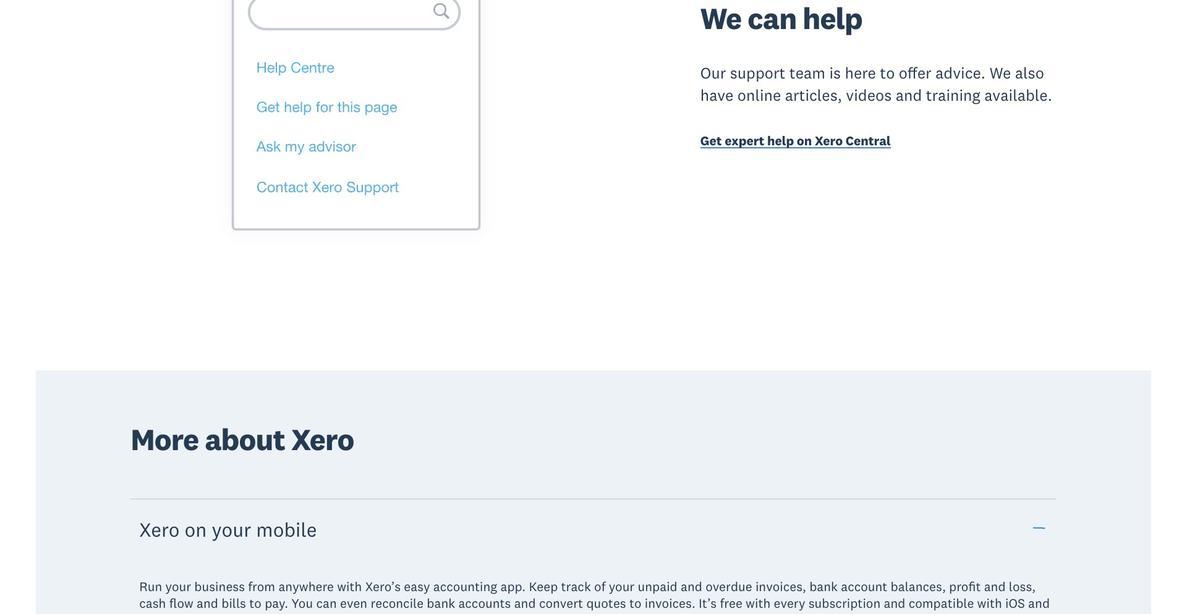 Task type: locate. For each thing, give the bounding box(es) containing it.
easy
[[404, 578, 430, 595]]

bills
[[222, 595, 246, 612]]

1 vertical spatial xero
[[291, 420, 354, 458]]

and down app. in the bottom left of the page
[[514, 595, 536, 612]]

profit
[[949, 578, 981, 595]]

1 horizontal spatial on
[[797, 133, 812, 149]]

get
[[700, 133, 722, 149]]

more
[[131, 420, 199, 458]]

0 horizontal spatial to
[[249, 595, 261, 612]]

keep
[[529, 578, 558, 595]]

bank
[[809, 578, 838, 595], [427, 595, 455, 612]]

1 vertical spatial bank
[[427, 595, 455, 612]]

2 vertical spatial xero
[[139, 517, 180, 542]]

on
[[797, 133, 812, 149], [185, 517, 207, 542]]

bank up 'subscription'
[[809, 578, 838, 595]]

to right the here
[[880, 63, 895, 83]]

your
[[212, 517, 251, 542], [165, 578, 191, 595], [609, 578, 635, 595]]

cash
[[139, 595, 166, 612]]

to
[[880, 63, 895, 83], [249, 595, 261, 612], [629, 595, 642, 612]]

android.
[[139, 612, 189, 614]]

free
[[720, 595, 743, 612]]

accounts
[[458, 595, 511, 612]]

mobile
[[256, 517, 317, 542]]

with left ios
[[977, 595, 1002, 612]]

to inside our support team is here to offer advice. we also have online articles, videos and training available.
[[880, 63, 895, 83]]

and up ios
[[984, 578, 1006, 595]]

2 horizontal spatial to
[[880, 63, 895, 83]]

with right free
[[746, 595, 771, 612]]

articles,
[[785, 85, 842, 105]]

1 vertical spatial on
[[185, 517, 207, 542]]

advice.
[[936, 63, 986, 83]]

app.
[[501, 578, 526, 595]]

2 horizontal spatial xero
[[815, 133, 843, 149]]

0 horizontal spatial xero
[[139, 517, 180, 542]]

on right help
[[797, 133, 812, 149]]

to down "unpaid"
[[629, 595, 642, 612]]

0 horizontal spatial with
[[337, 578, 362, 595]]

on up the business
[[185, 517, 207, 542]]

xero inside dropdown button
[[139, 517, 180, 542]]

have
[[700, 85, 734, 105]]

subscription
[[809, 595, 881, 612]]

a snapshot of a xero feature, which directs you to the online help center or other accounting support you need. image
[[131, 0, 582, 301], [131, 0, 582, 301]]

our support team is here to offer advice. we also have online articles, videos and training available.
[[700, 63, 1052, 105]]

and down balances,
[[884, 595, 906, 612]]

here
[[845, 63, 876, 83]]

accounting
[[433, 578, 497, 595]]

0 vertical spatial bank
[[809, 578, 838, 595]]

your left "mobile"
[[212, 517, 251, 542]]

our
[[700, 63, 726, 83]]

with
[[337, 578, 362, 595], [746, 595, 771, 612], [977, 595, 1002, 612]]

available.
[[985, 85, 1052, 105]]

offer
[[899, 63, 932, 83]]

track
[[561, 578, 591, 595]]

your right of
[[609, 578, 635, 595]]

0 horizontal spatial on
[[185, 517, 207, 542]]

training
[[926, 85, 981, 105]]

1 horizontal spatial with
[[746, 595, 771, 612]]

1 horizontal spatial your
[[212, 517, 251, 542]]

it's
[[699, 595, 717, 612]]

bank down easy
[[427, 595, 455, 612]]

0 vertical spatial on
[[797, 133, 812, 149]]

pay.
[[265, 595, 288, 612]]

to down from
[[249, 595, 261, 612]]

videos
[[846, 85, 892, 105]]

even
[[340, 595, 367, 612]]

about
[[205, 420, 285, 458]]

more about xero
[[131, 420, 354, 458]]

xero
[[815, 133, 843, 149], [291, 420, 354, 458], [139, 517, 180, 542]]

quotes
[[586, 595, 626, 612]]

and down offer
[[896, 85, 922, 105]]

convert
[[539, 595, 583, 612]]

support
[[730, 63, 786, 83]]

business
[[194, 578, 245, 595]]

your up flow
[[165, 578, 191, 595]]

and down "loss,"
[[1028, 595, 1050, 612]]

and
[[896, 85, 922, 105], [681, 578, 702, 595], [984, 578, 1006, 595], [197, 595, 218, 612], [514, 595, 536, 612], [884, 595, 906, 612], [1028, 595, 1050, 612]]

get expert help on xero central
[[700, 133, 891, 149]]

with up even
[[337, 578, 362, 595]]

and up it's
[[681, 578, 702, 595]]

overdue
[[706, 578, 752, 595]]

reconcile
[[371, 595, 424, 612]]

loss,
[[1009, 578, 1036, 595]]



Task type: describe. For each thing, give the bounding box(es) containing it.
ios
[[1005, 595, 1025, 612]]

0 horizontal spatial your
[[165, 578, 191, 595]]

0 horizontal spatial bank
[[427, 595, 455, 612]]

2 horizontal spatial your
[[609, 578, 635, 595]]

xero on your mobile
[[139, 517, 317, 542]]

can
[[316, 595, 337, 612]]

1 horizontal spatial xero
[[291, 420, 354, 458]]

your inside dropdown button
[[212, 517, 251, 542]]

anywhere
[[279, 578, 334, 595]]

flow
[[169, 595, 193, 612]]

from
[[248, 578, 275, 595]]

also
[[1015, 63, 1044, 83]]

run
[[139, 578, 162, 595]]

get expert help on xero central link
[[700, 133, 1057, 152]]

0 vertical spatial xero
[[815, 133, 843, 149]]

on inside dropdown button
[[185, 517, 207, 542]]

expert
[[725, 133, 765, 149]]

xero's
[[365, 578, 401, 595]]

unpaid
[[638, 578, 678, 595]]

you
[[291, 595, 313, 612]]

is
[[829, 63, 841, 83]]

xero on your mobile button
[[131, 498, 1057, 561]]

of
[[594, 578, 606, 595]]

help
[[767, 133, 794, 149]]

online
[[738, 85, 781, 105]]

compatible
[[909, 595, 974, 612]]

1 horizontal spatial bank
[[809, 578, 838, 595]]

1 horizontal spatial to
[[629, 595, 642, 612]]

and inside our support team is here to offer advice. we also have online articles, videos and training available.
[[896, 85, 922, 105]]

xero on your mobile element
[[119, 561, 1069, 614]]

every
[[774, 595, 805, 612]]

we
[[990, 63, 1011, 83]]

account
[[841, 578, 888, 595]]

balances,
[[891, 578, 946, 595]]

2 horizontal spatial with
[[977, 595, 1002, 612]]

and down the business
[[197, 595, 218, 612]]

central
[[846, 133, 891, 149]]

invoices,
[[756, 578, 806, 595]]

run your business from anywhere with xero's easy accounting app. keep track of your unpaid and overdue invoices, bank account balances, profit and loss, cash flow and bills to pay. you can even reconcile bank accounts and convert quotes to invoices. it's free with every subscription and compatible with ios and android.
[[139, 578, 1050, 614]]

invoices.
[[645, 595, 695, 612]]

team
[[789, 63, 825, 83]]



Task type: vqa. For each thing, say whether or not it's contained in the screenshot.
flow
yes



